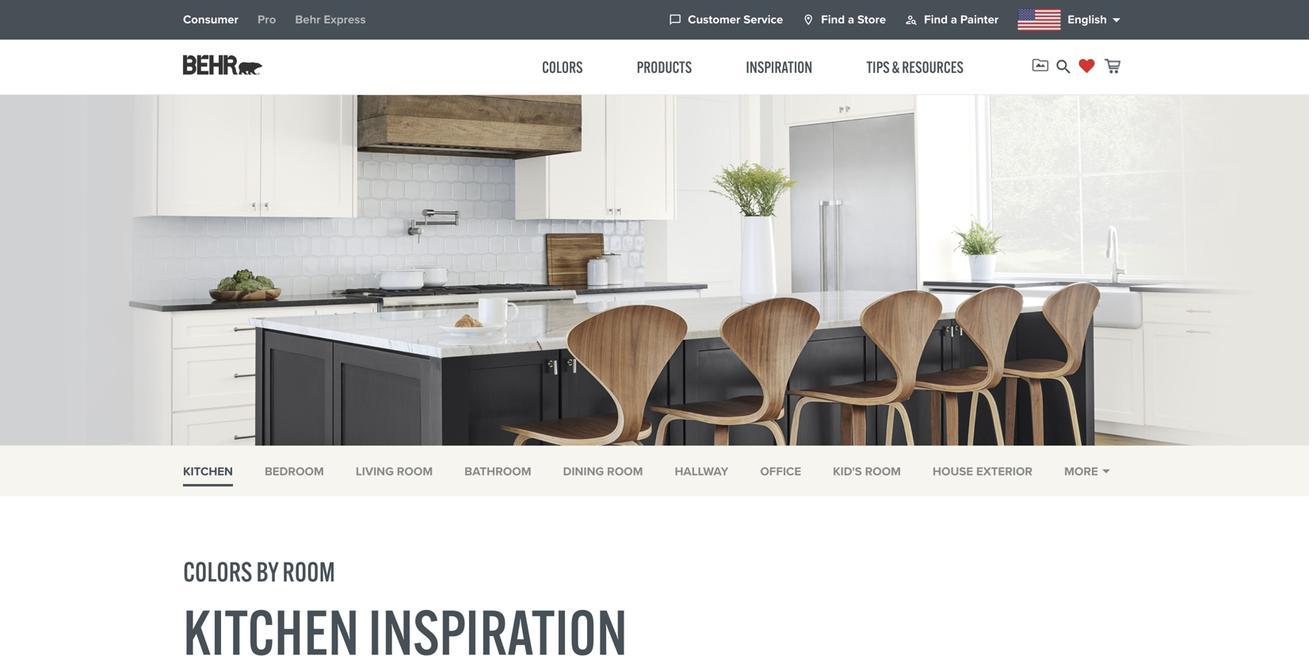 Task type: vqa. For each thing, say whether or not it's contained in the screenshot.


Task type: locate. For each thing, give the bounding box(es) containing it.
behr express link
[[295, 11, 366, 28]]

english
[[1068, 11, 1107, 28]]

products
[[637, 57, 692, 77]]

2 find from the left
[[924, 11, 948, 28]]

2 kitchen from the top
[[183, 594, 359, 671]]

pro
[[258, 11, 276, 28]]

a
[[848, 11, 854, 28], [951, 11, 957, 28]]

room for living room
[[397, 463, 433, 480]]

room find a store
[[802, 11, 886, 28]]

0 vertical spatial kitchen
[[183, 463, 233, 480]]

find
[[821, 11, 845, 28], [924, 11, 948, 28]]

1 kitchen from the top
[[183, 463, 233, 480]]

dining room link
[[563, 463, 643, 480]]

behr express
[[295, 11, 366, 28]]

a left store
[[848, 11, 854, 28]]

pro link
[[258, 11, 276, 28]]

more link
[[1064, 463, 1110, 482]]

2 horizontal spatial room
[[865, 463, 901, 480]]

store
[[857, 11, 886, 28]]

search link
[[1054, 55, 1073, 79]]

behr
[[295, 11, 321, 28]]

kitchen inside colors by room kitchen inspiration
[[183, 594, 359, 671]]

0 horizontal spatial a
[[848, 11, 854, 28]]

find for find a store
[[821, 11, 845, 28]]

1 room from the left
[[397, 463, 433, 480]]

room
[[397, 463, 433, 480], [607, 463, 643, 480], [865, 463, 901, 480]]

hallway
[[675, 463, 729, 480]]

1 horizontal spatial find
[[924, 11, 948, 28]]

colors link
[[542, 57, 583, 77]]

1 horizontal spatial room
[[607, 463, 643, 480]]

0 horizontal spatial room
[[397, 463, 433, 480]]

1 find from the left
[[821, 11, 845, 28]]

living
[[356, 463, 394, 480]]

1 horizontal spatial a
[[951, 11, 957, 28]]

chat_bubble_outline
[[669, 13, 682, 26]]

0 horizontal spatial colors
[[183, 555, 252, 589]]

2 room from the left
[[607, 463, 643, 480]]

bedroom
[[265, 463, 324, 480]]

1 vertical spatial kitchen
[[183, 594, 359, 671]]

room right kid's
[[865, 463, 901, 480]]

dining
[[563, 463, 604, 480]]

office link
[[760, 463, 801, 480]]

0 horizontal spatial find
[[821, 11, 845, 28]]

room
[[802, 13, 815, 26]]

find right room
[[821, 11, 845, 28]]

consumer link
[[183, 11, 239, 28]]

room right dining
[[607, 463, 643, 480]]

find for find a painter
[[924, 11, 948, 28]]

a for store
[[848, 11, 854, 28]]

room for kid's room
[[865, 463, 901, 480]]

bathroom
[[465, 463, 531, 480]]

inspiration link
[[746, 57, 813, 77]]

colors for colors
[[542, 57, 583, 77]]

room for dining room
[[607, 463, 643, 480]]

tips & resources
[[867, 57, 964, 77]]

a left painter on the right
[[951, 11, 957, 28]]

products link
[[637, 57, 692, 77]]

room right the living
[[397, 463, 433, 480]]

2 a from the left
[[951, 11, 957, 28]]

1 a from the left
[[848, 11, 854, 28]]

3 room from the left
[[865, 463, 901, 480]]

a for painter
[[951, 11, 957, 28]]

bedroom link
[[265, 463, 324, 480]]

colors for colors by room kitchen inspiration
[[183, 555, 252, 589]]

1 horizontal spatial colors
[[542, 57, 583, 77]]

colors
[[542, 57, 583, 77], [183, 555, 252, 589]]

kitchen
[[183, 463, 233, 480], [183, 594, 359, 671]]

customer
[[688, 11, 741, 28]]

1 vertical spatial colors
[[183, 555, 252, 589]]

colors inside colors by room kitchen inspiration
[[183, 555, 252, 589]]

kid's room link
[[833, 463, 901, 480]]

bathroom link
[[465, 463, 531, 480]]

more
[[1064, 463, 1098, 480]]

find right person_search
[[924, 11, 948, 28]]

house exterior
[[933, 463, 1033, 480]]

by
[[256, 555, 278, 589]]

0 vertical spatial colors
[[542, 57, 583, 77]]

living room
[[356, 463, 433, 480]]



Task type: describe. For each thing, give the bounding box(es) containing it.
person_search
[[905, 13, 918, 26]]

english arrow_drop_down
[[1068, 10, 1126, 29]]

living room link
[[356, 463, 433, 480]]

inspiration
[[746, 57, 813, 77]]

tips
[[867, 57, 890, 77]]

painter
[[960, 11, 999, 28]]

hallway link
[[675, 463, 729, 480]]

service
[[744, 11, 783, 28]]

express
[[324, 11, 366, 28]]

kitchen link
[[183, 463, 233, 487]]

house
[[933, 463, 973, 480]]

room
[[282, 555, 335, 589]]

&
[[892, 57, 900, 77]]

tips & resources link
[[867, 57, 964, 77]]

us flag image
[[1018, 8, 1061, 31]]

chat_bubble_outline customer service
[[669, 11, 783, 28]]

search
[[1054, 57, 1073, 76]]

resources
[[902, 57, 964, 77]]

inspiration
[[368, 594, 628, 671]]

behr logo image
[[183, 55, 262, 75]]

dining room
[[563, 463, 643, 480]]

arrow_drop_down
[[1107, 10, 1126, 29]]

exterior
[[976, 463, 1033, 480]]

office
[[760, 463, 801, 480]]

consumer
[[183, 11, 239, 28]]

colors by room kitchen inspiration
[[183, 555, 628, 671]]

person_search find a painter
[[905, 11, 999, 28]]

white modern kitchen image
[[0, 95, 1309, 446]]

house exterior link
[[933, 463, 1033, 480]]

kid's
[[833, 463, 862, 480]]

kid's room
[[833, 463, 901, 480]]



